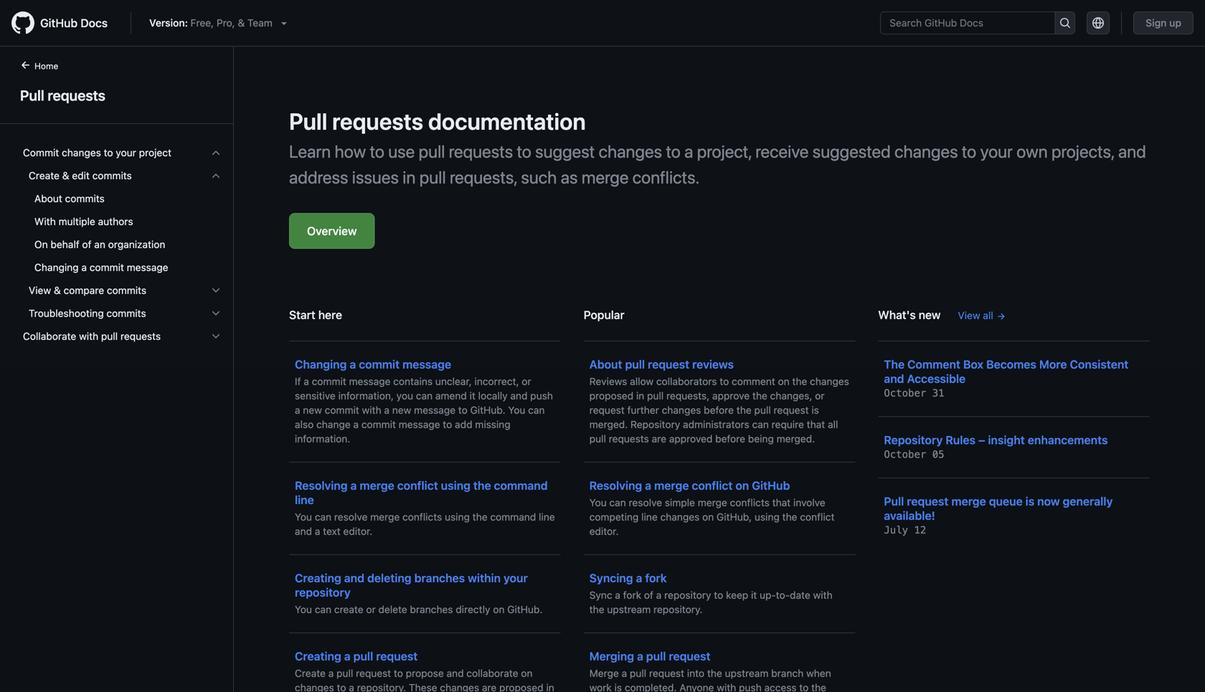Task type: vqa. For each thing, say whether or not it's contained in the screenshot.
companies associated with Setting up paid accounts for procurement companies
no



Task type: describe. For each thing, give the bounding box(es) containing it.
on inside creating a pull request create a pull request to propose and collaborate on changes to a repository. these changes are proposed i
[[521, 667, 533, 679]]

version: free, pro, & team
[[149, 17, 272, 29]]

keep
[[726, 589, 748, 601]]

merging a pull request merge a pull request into the upstream branch when work is completed. anyone with push access to th
[[589, 649, 831, 692]]

github,
[[717, 511, 752, 523]]

push inside changing a commit message if a commit message contains unclear, incorrect, or sensitive information, you can amend it locally and push a new commit with a new message to github. you can also change a commit message to add missing information.
[[530, 390, 553, 402]]

github inside github docs link
[[40, 16, 78, 30]]

line inside 'resolving a merge conflict on github you can resolve simple merge conflicts that involve competing line changes on github, using the conflict editor.'
[[641, 511, 658, 523]]

search image
[[1059, 17, 1071, 29]]

available!
[[884, 509, 935, 523]]

05
[[932, 449, 944, 460]]

about commits
[[34, 193, 105, 204]]

you inside 'resolving a merge conflict on github you can resolve simple merge conflicts that involve competing line changes on github, using the conflict editor.'
[[589, 497, 607, 509]]

commits down changing a commit message link
[[107, 284, 146, 296]]

commit up information,
[[359, 358, 400, 371]]

to inside "about pull request reviews reviews allow collaborators to comment on the changes proposed in pull requests, approve the changes, or request further changes before the pull request is merged. repository administrators can require that all pull requests are approved before being merged."
[[720, 375, 729, 387]]

of inside pull requests element
[[82, 238, 91, 250]]

pull for merge
[[884, 495, 904, 508]]

the up within
[[472, 511, 487, 523]]

requests, inside 'pull requests documentation learn how to use pull requests to suggest changes to a project, receive suggested changes to your own projects, and address issues in pull requests, such as merge conflicts.'
[[450, 167, 517, 187]]

collaborators
[[656, 375, 717, 387]]

it inside changing a commit message if a commit message contains unclear, incorrect, or sensitive information, you can amend it locally and push a new commit with a new message to github. you can also change a commit message to add missing information.
[[470, 390, 475, 402]]

0 horizontal spatial pull
[[20, 87, 44, 104]]

request down changes,
[[774, 404, 809, 416]]

sign up
[[1146, 17, 1181, 29]]

with multiple authors
[[34, 216, 133, 227]]

approved
[[669, 433, 713, 445]]

accessible
[[907, 372, 966, 386]]

access
[[764, 682, 797, 692]]

repository inside syncing a fork sync a fork of a repository to keep it up-to-date with the upstream repository.
[[664, 589, 711, 601]]

github. inside changing a commit message if a commit message contains unclear, incorrect, or sensitive information, you can amend it locally and push a new commit with a new message to github. you can also change a commit message to add missing information.
[[470, 404, 505, 416]]

can inside 'resolving a merge conflict on github you can resolve simple merge conflicts that involve competing line changes on github, using the conflict editor.'
[[609, 497, 626, 509]]

sc 9kayk9 0 image for collaborate with pull requests
[[210, 331, 222, 342]]

and inside 'pull requests documentation learn how to use pull requests to suggest changes to a project, receive suggested changes to your own projects, and address issues in pull requests, such as merge conflicts.'
[[1118, 141, 1146, 161]]

message inside changing a commit message link
[[127, 261, 168, 273]]

and inside the comment box becomes more consistent and accessible october 31
[[884, 372, 904, 386]]

on inside "about pull request reviews reviews allow collaborators to comment on the changes proposed in pull requests, approve the changes, or request further changes before the pull request is merged. repository administrators can require that all pull requests are approved before being merged."
[[778, 375, 789, 387]]

becomes
[[986, 358, 1036, 371]]

can inside "about pull request reviews reviews allow collaborators to comment on the changes proposed in pull requests, approve the changes, or request further changes before the pull request is merged. repository administrators can require that all pull requests are approved before being merged."
[[752, 419, 769, 430]]

& for create & edit commits
[[62, 170, 69, 181]]

with inside 'merging a pull request merge a pull request into the upstream branch when work is completed. anyone with push access to th'
[[717, 682, 736, 692]]

changes inside 'resolving a merge conflict on github you can resolve simple merge conflicts that involve competing line changes on github, using the conflict editor.'
[[660, 511, 700, 523]]

you inside changing a commit message if a commit message contains unclear, incorrect, or sensitive information, you can amend it locally and push a new commit with a new message to github. you can also change a commit message to add missing information.
[[508, 404, 525, 416]]

add
[[455, 419, 472, 430]]

july 12 element
[[884, 524, 926, 536]]

queue
[[989, 495, 1023, 508]]

view & compare commits button
[[17, 279, 227, 302]]

1 horizontal spatial line
[[539, 511, 555, 523]]

within
[[468, 571, 501, 585]]

on left github,
[[702, 511, 714, 523]]

syncing a fork sync a fork of a repository to keep it up-to-date with the upstream repository.
[[589, 571, 832, 615]]

create
[[334, 604, 363, 615]]

anyone
[[679, 682, 714, 692]]

such
[[521, 167, 557, 187]]

and inside creating and deleting branches within your repository you can create or delete branches directly on github.
[[344, 571, 364, 585]]

create & edit commits button
[[17, 164, 227, 187]]

a inside pull requests element
[[81, 261, 87, 273]]

up-
[[760, 589, 776, 601]]

2 horizontal spatial conflict
[[800, 511, 835, 523]]

october inside the comment box becomes more consistent and accessible october 31
[[884, 387, 926, 399]]

overview
[[307, 224, 357, 238]]

commits up with multiple authors
[[65, 193, 105, 204]]

1 vertical spatial branches
[[410, 604, 453, 615]]

authors
[[98, 216, 133, 227]]

creating a pull request create a pull request to propose and collaborate on changes to a repository. these changes are proposed i
[[295, 649, 554, 692]]

the inside syncing a fork sync a fork of a repository to keep it up-to-date with the upstream repository.
[[589, 604, 604, 615]]

the comment box becomes more consistent and accessible october 31
[[884, 358, 1128, 399]]

deleting
[[367, 571, 411, 585]]

that inside 'resolving a merge conflict on github you can resolve simple merge conflicts that involve competing line changes on github, using the conflict editor.'
[[772, 497, 791, 509]]

github docs
[[40, 16, 108, 30]]

changes inside dropdown button
[[62, 147, 101, 159]]

consistent
[[1070, 358, 1128, 371]]

being
[[748, 433, 774, 445]]

suggest
[[535, 141, 595, 161]]

creating for repository
[[295, 571, 341, 585]]

is inside pull request merge queue is now generally available! july 12
[[1025, 495, 1034, 508]]

–
[[978, 433, 985, 447]]

2 horizontal spatial &
[[238, 17, 245, 29]]

the down 'missing'
[[473, 479, 491, 492]]

to inside syncing a fork sync a fork of a repository to keep it up-to-date with the upstream repository.
[[714, 589, 723, 601]]

0 horizontal spatial new
[[303, 404, 322, 416]]

all inside "about pull request reviews reviews allow collaborators to comment on the changes proposed in pull requests, approve the changes, or request further changes before the pull request is merged. repository administrators can require that all pull requests are approved before being merged."
[[828, 419, 838, 430]]

here
[[318, 308, 342, 322]]

commit up sensitive
[[312, 375, 346, 387]]

or inside creating and deleting branches within your repository you can create or delete branches directly on github.
[[366, 604, 376, 615]]

competing
[[589, 511, 639, 523]]

commit changes to your project element containing create & edit commits
[[11, 164, 233, 325]]

commit changes to your project element containing commit changes to your project
[[11, 141, 233, 325]]

changing a commit message link
[[17, 256, 227, 279]]

github inside 'resolving a merge conflict on github you can resolve simple merge conflicts that involve competing line changes on github, using the conflict editor.'
[[752, 479, 790, 492]]

collaborate with pull requests
[[23, 330, 161, 342]]

what's new
[[878, 308, 941, 322]]

1 horizontal spatial all
[[983, 309, 993, 321]]

requests down documentation
[[449, 141, 513, 161]]

your inside dropdown button
[[116, 147, 136, 159]]

syncing
[[589, 571, 633, 585]]

request up into
[[669, 649, 710, 663]]

amend
[[435, 390, 467, 402]]

can inside creating and deleting branches within your repository you can create or delete branches directly on github.
[[315, 604, 331, 615]]

message down you at the left bottom of page
[[399, 419, 440, 430]]

docs
[[81, 16, 108, 30]]

multiple
[[58, 216, 95, 227]]

requests, inside "about pull request reviews reviews allow collaborators to comment on the changes proposed in pull requests, approve the changes, or request further changes before the pull request is merged. repository administrators can require that all pull requests are approved before being merged."
[[666, 390, 710, 402]]

github. inside creating and deleting branches within your repository you can create or delete branches directly on github.
[[507, 604, 542, 615]]

are inside "about pull request reviews reviews allow collaborators to comment on the changes proposed in pull requests, approve the changes, or request further changes before the pull request is merged. repository administrators can require that all pull requests are approved before being merged."
[[652, 433, 666, 445]]

on behalf of an organization
[[34, 238, 165, 250]]

to-
[[776, 589, 790, 601]]

pull requests
[[20, 87, 105, 104]]

editor. inside resolving a merge conflict using the command line you can resolve merge conflicts using the command line and a text editor.
[[343, 525, 373, 537]]

1 horizontal spatial merged.
[[777, 433, 815, 445]]

in inside 'pull requests documentation learn how to use pull requests to suggest changes to a project, receive suggested changes to your own projects, and address issues in pull requests, such as merge conflicts.'
[[403, 167, 416, 187]]

& for view & compare commits
[[54, 284, 61, 296]]

up
[[1169, 17, 1181, 29]]

changing a commit message if a commit message contains unclear, incorrect, or sensitive information, you can amend it locally and push a new commit with a new message to github. you can also change a commit message to add missing information.
[[295, 358, 553, 445]]

1 vertical spatial command
[[490, 511, 536, 523]]

how
[[335, 141, 366, 161]]

locally
[[478, 390, 508, 402]]

or inside "about pull request reviews reviews allow collaborators to comment on the changes proposed in pull requests, approve the changes, or request further changes before the pull request is merged. repository administrators can require that all pull requests are approved before being merged."
[[815, 390, 824, 402]]

completed.
[[625, 682, 677, 692]]

commits down the commit changes to your project dropdown button
[[92, 170, 132, 181]]

1 horizontal spatial fork
[[645, 571, 667, 585]]

branch
[[771, 667, 804, 679]]

proposed inside creating a pull request create a pull request to propose and collaborate on changes to a repository. these changes are proposed i
[[499, 682, 543, 692]]

troubleshooting commits button
[[17, 302, 227, 325]]

a inside 'pull requests documentation learn how to use pull requests to suggest changes to a project, receive suggested changes to your own projects, and address issues in pull requests, such as merge conflicts.'
[[684, 141, 693, 161]]

rules
[[946, 433, 975, 447]]

behalf
[[51, 238, 79, 250]]

commit down information,
[[361, 419, 396, 430]]

collaborate with pull requests button
[[17, 325, 227, 348]]

0 vertical spatial command
[[494, 479, 548, 492]]

pull requests link
[[17, 85, 216, 106]]

involve
[[793, 497, 825, 509]]

projects,
[[1051, 141, 1114, 161]]

request left propose
[[356, 667, 391, 679]]

or inside changing a commit message if a commit message contains unclear, incorrect, or sensitive information, you can amend it locally and push a new commit with a new message to github. you can also change a commit message to add missing information.
[[522, 375, 531, 387]]

sign
[[1146, 17, 1167, 29]]

of inside syncing a fork sync a fork of a repository to keep it up-to-date with the upstream repository.
[[644, 589, 653, 601]]

a inside 'resolving a merge conflict on github you can resolve simple merge conflicts that involve competing line changes on github, using the conflict editor.'
[[645, 479, 651, 492]]

commit inside pull requests element
[[90, 261, 124, 273]]

start
[[289, 308, 315, 322]]

0 horizontal spatial fork
[[623, 589, 641, 601]]

on
[[34, 238, 48, 250]]

repository inside repository rules – insight enhancements october 05
[[884, 433, 943, 447]]

sc 9kayk9 0 image for commit changes to your project
[[210, 147, 222, 159]]

pull requests documentation learn how to use pull requests to suggest changes to a project, receive suggested changes to your own projects, and address issues in pull requests, such as merge conflicts.
[[289, 108, 1146, 187]]

commit changes to your project
[[23, 147, 171, 159]]

edit
[[72, 170, 90, 181]]

directly
[[456, 604, 490, 615]]

suggested
[[812, 141, 891, 161]]

you
[[396, 390, 413, 402]]

conflicts.
[[632, 167, 699, 187]]

requests up the use
[[332, 108, 423, 135]]

troubleshooting commits
[[29, 307, 146, 319]]

when
[[806, 667, 831, 679]]

using down add
[[441, 479, 471, 492]]

information,
[[338, 390, 394, 402]]

conflicts inside 'resolving a merge conflict on github you can resolve simple merge conflicts that involve competing line changes on github, using the conflict editor.'
[[730, 497, 770, 509]]

pull inside dropdown button
[[101, 330, 118, 342]]

and inside changing a commit message if a commit message contains unclear, incorrect, or sensitive information, you can amend it locally and push a new commit with a new message to github. you can also change a commit message to add missing information.
[[510, 390, 528, 402]]

create & edit commits element containing about commits
[[11, 187, 233, 279]]

overview link
[[289, 213, 375, 249]]

the down comment
[[752, 390, 767, 402]]

text
[[323, 525, 341, 537]]

on inside creating and deleting branches within your repository you can create or delete branches directly on github.
[[493, 604, 505, 615]]

resolving for line
[[295, 479, 348, 492]]

repository. inside creating a pull request create a pull request to propose and collaborate on changes to a repository. these changes are proposed i
[[357, 682, 406, 692]]

you inside resolving a merge conflict using the command line you can resolve merge conflicts using the command line and a text editor.
[[295, 511, 312, 523]]

in inside "about pull request reviews reviews allow collaborators to comment on the changes proposed in pull requests, approve the changes, or request further changes before the pull request is merged. repository administrators can require that all pull requests are approved before being merged."
[[636, 390, 644, 402]]

missing
[[475, 419, 510, 430]]

and inside resolving a merge conflict using the command line you can resolve merge conflicts using the command line and a text editor.
[[295, 525, 312, 537]]

propose
[[406, 667, 444, 679]]

an
[[94, 238, 105, 250]]

is inside "about pull request reviews reviews allow collaborators to comment on the changes proposed in pull requests, approve the changes, or request further changes before the pull request is merged. repository administrators can require that all pull requests are approved before being merged."
[[812, 404, 819, 416]]

message up information,
[[349, 375, 391, 387]]

view all
[[958, 309, 993, 321]]

your inside 'pull requests documentation learn how to use pull requests to suggest changes to a project, receive suggested changes to your own projects, and address issues in pull requests, such as merge conflicts.'
[[980, 141, 1013, 161]]



Task type: locate. For each thing, give the bounding box(es) containing it.
2 horizontal spatial or
[[815, 390, 824, 402]]

1 vertical spatial create
[[295, 667, 326, 679]]

upstream down sync at the bottom of the page
[[607, 604, 651, 615]]

own
[[1016, 141, 1048, 161]]

1 resolving from the left
[[295, 479, 348, 492]]

changing for changing a commit message
[[34, 261, 79, 273]]

line left competing on the bottom
[[539, 511, 555, 523]]

view & compare commits
[[29, 284, 146, 296]]

branches right delete
[[410, 604, 453, 615]]

sc 9kayk9 0 image
[[210, 147, 222, 159], [210, 285, 222, 296], [210, 331, 222, 342]]

0 vertical spatial of
[[82, 238, 91, 250]]

or right changes,
[[815, 390, 824, 402]]

2 sc 9kayk9 0 image from the top
[[210, 285, 222, 296]]

0 vertical spatial push
[[530, 390, 553, 402]]

2 horizontal spatial new
[[919, 308, 941, 322]]

create & edit commits element containing create & edit commits
[[11, 164, 233, 279]]

can inside resolving a merge conflict using the command line you can resolve merge conflicts using the command line and a text editor.
[[315, 511, 331, 523]]

0 horizontal spatial proposed
[[499, 682, 543, 692]]

repository
[[630, 419, 680, 430], [884, 433, 943, 447]]

with inside changing a commit message if a commit message contains unclear, incorrect, or sensitive information, you can amend it locally and push a new commit with a new message to github. you can also change a commit message to add missing information.
[[362, 404, 381, 416]]

collaborate
[[466, 667, 518, 679]]

2 vertical spatial &
[[54, 284, 61, 296]]

project
[[139, 147, 171, 159]]

requests inside dropdown button
[[120, 330, 161, 342]]

view inside dropdown button
[[29, 284, 51, 296]]

changing inside changing a commit message if a commit message contains unclear, incorrect, or sensitive information, you can amend it locally and push a new commit with a new message to github. you can also change a commit message to add missing information.
[[295, 358, 347, 371]]

now
[[1037, 495, 1060, 508]]

your left "own" at the right top
[[980, 141, 1013, 161]]

line down information.
[[295, 493, 314, 507]]

1 horizontal spatial create
[[295, 667, 326, 679]]

the down sync at the bottom of the page
[[589, 604, 604, 615]]

command down 'missing'
[[494, 479, 548, 492]]

1 horizontal spatial is
[[812, 404, 819, 416]]

0 vertical spatial fork
[[645, 571, 667, 585]]

with inside dropdown button
[[79, 330, 98, 342]]

resolve inside resolving a merge conflict using the command line you can resolve merge conflicts using the command line and a text editor.
[[334, 511, 368, 523]]

address
[[289, 167, 348, 187]]

2 commit changes to your project element from the top
[[11, 164, 233, 325]]

insight
[[988, 433, 1025, 447]]

merged.
[[589, 419, 628, 430], [777, 433, 815, 445]]

requests
[[48, 87, 105, 104], [332, 108, 423, 135], [449, 141, 513, 161], [120, 330, 161, 342], [609, 433, 649, 445]]

editor. down competing on the bottom
[[589, 525, 619, 537]]

triangle down image
[[278, 17, 290, 29]]

0 vertical spatial creating
[[295, 571, 341, 585]]

2 october from the top
[[884, 449, 926, 460]]

reviews
[[589, 375, 627, 387]]

your inside creating and deleting branches within your repository you can create or delete branches directly on github.
[[504, 571, 528, 585]]

github docs link
[[11, 11, 119, 34]]

further
[[627, 404, 659, 416]]

line right competing on the bottom
[[641, 511, 658, 523]]

commits down the view & compare commits dropdown button on the top left
[[106, 307, 146, 319]]

also
[[295, 419, 314, 430]]

a
[[684, 141, 693, 161], [81, 261, 87, 273], [350, 358, 356, 371], [304, 375, 309, 387], [295, 404, 300, 416], [384, 404, 389, 416], [353, 419, 359, 430], [350, 479, 357, 492], [645, 479, 651, 492], [315, 525, 320, 537], [636, 571, 642, 585], [615, 589, 620, 601], [656, 589, 662, 601], [344, 649, 351, 663], [637, 649, 643, 663], [328, 667, 334, 679], [622, 667, 627, 679], [349, 682, 354, 692]]

1 vertical spatial in
[[636, 390, 644, 402]]

july
[[884, 524, 908, 536]]

0 vertical spatial branches
[[414, 571, 465, 585]]

repository. inside syncing a fork sync a fork of a repository to keep it up-to-date with the upstream repository.
[[653, 604, 703, 615]]

commit changes to your project element
[[11, 141, 233, 325], [11, 164, 233, 325]]

using up within
[[445, 511, 470, 523]]

1 vertical spatial conflicts
[[402, 511, 442, 523]]

0 vertical spatial that
[[807, 419, 825, 430]]

merge inside 'pull requests documentation learn how to use pull requests to suggest changes to a project, receive suggested changes to your own projects, and address issues in pull requests, such as merge conflicts.'
[[582, 167, 629, 187]]

0 vertical spatial before
[[704, 404, 734, 416]]

1 horizontal spatial repository.
[[653, 604, 703, 615]]

1 horizontal spatial are
[[652, 433, 666, 445]]

receive
[[755, 141, 809, 161]]

message
[[127, 261, 168, 273], [402, 358, 451, 371], [349, 375, 391, 387], [414, 404, 455, 416], [399, 419, 440, 430]]

1 horizontal spatial it
[[751, 589, 757, 601]]

0 vertical spatial or
[[522, 375, 531, 387]]

31
[[932, 387, 944, 399]]

the down the involve
[[782, 511, 797, 523]]

repository. left "these"
[[357, 682, 406, 692]]

project,
[[697, 141, 752, 161]]

if
[[295, 375, 301, 387]]

Search GitHub Docs search field
[[881, 12, 1055, 34]]

about for pull
[[589, 358, 622, 371]]

request up propose
[[376, 649, 418, 663]]

2 vertical spatial pull
[[884, 495, 904, 508]]

push
[[530, 390, 553, 402], [739, 682, 762, 692]]

1 vertical spatial upstream
[[725, 667, 769, 679]]

on up github,
[[735, 479, 749, 492]]

allow
[[630, 375, 654, 387]]

1 horizontal spatial repository
[[884, 433, 943, 447]]

and right propose
[[447, 667, 464, 679]]

0 vertical spatial is
[[812, 404, 819, 416]]

home link
[[14, 60, 81, 74]]

about for commits
[[34, 193, 62, 204]]

about commits link
[[17, 187, 227, 210]]

october 05 element
[[884, 449, 944, 460]]

2 resolving from the left
[[589, 479, 642, 492]]

1 horizontal spatial of
[[644, 589, 653, 601]]

proposed down reviews
[[589, 390, 633, 402]]

0 horizontal spatial &
[[54, 284, 61, 296]]

0 vertical spatial create
[[29, 170, 59, 181]]

on right collaborate
[[521, 667, 533, 679]]

using right github,
[[754, 511, 780, 523]]

new right what's at the right of the page
[[919, 308, 941, 322]]

sc 9kayk9 0 image
[[210, 170, 222, 181], [210, 308, 222, 319]]

& up the troubleshooting
[[54, 284, 61, 296]]

sc 9kayk9 0 image for create & edit commits
[[210, 170, 222, 181]]

0 vertical spatial proposed
[[589, 390, 633, 402]]

0 vertical spatial sc 9kayk9 0 image
[[210, 147, 222, 159]]

before
[[704, 404, 734, 416], [715, 433, 745, 445]]

comment
[[907, 358, 960, 371]]

1 vertical spatial is
[[1025, 495, 1034, 508]]

view up box
[[958, 309, 980, 321]]

create inside dropdown button
[[29, 170, 59, 181]]

october left 05
[[884, 449, 926, 460]]

view for view all
[[958, 309, 980, 321]]

requests inside "about pull request reviews reviews allow collaborators to comment on the changes proposed in pull requests, approve the changes, or request further changes before the pull request is merged. repository administrators can require that all pull requests are approved before being merged."
[[609, 433, 649, 445]]

0 vertical spatial repository
[[630, 419, 680, 430]]

requests down home 'link'
[[48, 87, 105, 104]]

changing inside commit changes to your project element
[[34, 261, 79, 273]]

require
[[771, 419, 804, 430]]

conflicts up 'deleting'
[[402, 511, 442, 523]]

resolving up competing on the bottom
[[589, 479, 642, 492]]

resolving down information.
[[295, 479, 348, 492]]

line
[[295, 493, 314, 507], [539, 511, 555, 523], [641, 511, 658, 523]]

box
[[963, 358, 983, 371]]

merge
[[589, 667, 619, 679]]

1 vertical spatial repository.
[[357, 682, 406, 692]]

0 horizontal spatial is
[[614, 682, 622, 692]]

0 horizontal spatial resolving
[[295, 479, 348, 492]]

that inside "about pull request reviews reviews allow collaborators to comment on the changes proposed in pull requests, approve the changes, or request further changes before the pull request is merged. repository administrators can require that all pull requests are approved before being merged."
[[807, 419, 825, 430]]

upstream up access
[[725, 667, 769, 679]]

these
[[409, 682, 437, 692]]

learn
[[289, 141, 331, 161]]

creating and deleting branches within your repository you can create or delete branches directly on github.
[[295, 571, 542, 615]]

sc 9kayk9 0 image inside the commit changes to your project dropdown button
[[210, 147, 222, 159]]

1 horizontal spatial changing
[[295, 358, 347, 371]]

request up completed. at the bottom right of page
[[649, 667, 684, 679]]

all right require
[[828, 419, 838, 430]]

creating up create
[[295, 571, 341, 585]]

to inside dropdown button
[[104, 147, 113, 159]]

0 vertical spatial october
[[884, 387, 926, 399]]

0 horizontal spatial upstream
[[607, 604, 651, 615]]

commit down on behalf of an organization
[[90, 261, 124, 273]]

0 vertical spatial requests,
[[450, 167, 517, 187]]

1 creating from the top
[[295, 571, 341, 585]]

repository.
[[653, 604, 703, 615], [357, 682, 406, 692]]

enhancements
[[1028, 433, 1108, 447]]

2 sc 9kayk9 0 image from the top
[[210, 308, 222, 319]]

1 create & edit commits element from the top
[[11, 164, 233, 279]]

information.
[[295, 433, 350, 445]]

0 horizontal spatial resolve
[[334, 511, 368, 523]]

resolving for can
[[589, 479, 642, 492]]

1 horizontal spatial in
[[636, 390, 644, 402]]

sc 9kayk9 0 image for view & compare commits
[[210, 285, 222, 296]]

about up reviews
[[589, 358, 622, 371]]

changes,
[[770, 390, 812, 402]]

or right incorrect,
[[522, 375, 531, 387]]

pull inside 'pull requests documentation learn how to use pull requests to suggest changes to a project, receive suggested changes to your own projects, and address issues in pull requests, such as merge conflicts.'
[[289, 108, 327, 135]]

request inside pull request merge queue is now generally available! july 12
[[907, 495, 949, 508]]

0 vertical spatial in
[[403, 167, 416, 187]]

changes
[[599, 141, 662, 161], [894, 141, 958, 161], [62, 147, 101, 159], [810, 375, 849, 387], [662, 404, 701, 416], [660, 511, 700, 523], [295, 682, 334, 692], [440, 682, 479, 692]]

select language: current language is english image
[[1093, 17, 1104, 29]]

changing down 'behalf'
[[34, 261, 79, 273]]

date
[[790, 589, 810, 601]]

0 vertical spatial upstream
[[607, 604, 651, 615]]

1 vertical spatial october
[[884, 449, 926, 460]]

1 vertical spatial that
[[772, 497, 791, 509]]

sc 9kayk9 0 image inside collaborate with pull requests dropdown button
[[210, 331, 222, 342]]

1 vertical spatial creating
[[295, 649, 341, 663]]

merged. down the further
[[589, 419, 628, 430]]

1 sc 9kayk9 0 image from the top
[[210, 147, 222, 159]]

repository inside "about pull request reviews reviews allow collaborators to comment on the changes proposed in pull requests, approve the changes, or request further changes before the pull request is merged. repository administrators can require that all pull requests are approved before being merged."
[[630, 419, 680, 430]]

request up available! at right bottom
[[907, 495, 949, 508]]

is right work
[[614, 682, 622, 692]]

that left the involve
[[772, 497, 791, 509]]

1 horizontal spatial pull
[[289, 108, 327, 135]]

1 vertical spatial requests,
[[666, 390, 710, 402]]

1 vertical spatial sc 9kayk9 0 image
[[210, 308, 222, 319]]

1 horizontal spatial proposed
[[589, 390, 633, 402]]

and
[[1118, 141, 1146, 161], [884, 372, 904, 386], [510, 390, 528, 402], [295, 525, 312, 537], [344, 571, 364, 585], [447, 667, 464, 679]]

0 horizontal spatial github.
[[470, 404, 505, 416]]

and down the
[[884, 372, 904, 386]]

0 vertical spatial sc 9kayk9 0 image
[[210, 170, 222, 181]]

2 create & edit commits element from the top
[[11, 187, 233, 279]]

conflict inside resolving a merge conflict using the command line you can resolve merge conflicts using the command line and a text editor.
[[397, 479, 438, 492]]

creating inside creating a pull request create a pull request to propose and collaborate on changes to a repository. these changes are proposed i
[[295, 649, 341, 663]]

1 horizontal spatial github.
[[507, 604, 542, 615]]

pull down home
[[20, 87, 44, 104]]

1 horizontal spatial push
[[739, 682, 762, 692]]

and right projects,
[[1118, 141, 1146, 161]]

is inside 'merging a pull request merge a pull request into the upstream branch when work is completed. anyone with push access to th'
[[614, 682, 622, 692]]

the inside 'merging a pull request merge a pull request into the upstream branch when work is completed. anyone with push access to th'
[[707, 667, 722, 679]]

pull requests element
[[0, 58, 234, 691]]

2 horizontal spatial line
[[641, 511, 658, 523]]

repository up october 05 'element'
[[884, 433, 943, 447]]

1 horizontal spatial or
[[522, 375, 531, 387]]

2 horizontal spatial is
[[1025, 495, 1034, 508]]

& right pro,
[[238, 17, 245, 29]]

what's
[[878, 308, 916, 322]]

issues
[[352, 167, 399, 187]]

message down organization
[[127, 261, 168, 273]]

conflict for using
[[397, 479, 438, 492]]

0 vertical spatial are
[[652, 433, 666, 445]]

to
[[370, 141, 384, 161], [517, 141, 531, 161], [666, 141, 681, 161], [962, 141, 976, 161], [104, 147, 113, 159], [720, 375, 729, 387], [458, 404, 467, 416], [443, 419, 452, 430], [714, 589, 723, 601], [394, 667, 403, 679], [337, 682, 346, 692], [799, 682, 809, 692]]

request up collaborators
[[648, 358, 689, 371]]

2 horizontal spatial pull
[[884, 495, 904, 508]]

all up box
[[983, 309, 993, 321]]

about up with
[[34, 193, 62, 204]]

resolve inside 'resolving a merge conflict on github you can resolve simple merge conflicts that involve competing line changes on github, using the conflict editor.'
[[629, 497, 662, 509]]

your
[[980, 141, 1013, 161], [116, 147, 136, 159], [504, 571, 528, 585]]

1 vertical spatial resolve
[[334, 511, 368, 523]]

in down the use
[[403, 167, 416, 187]]

1 vertical spatial about
[[589, 358, 622, 371]]

0 vertical spatial conflicts
[[730, 497, 770, 509]]

1 vertical spatial it
[[751, 589, 757, 601]]

2 vertical spatial or
[[366, 604, 376, 615]]

upstream inside 'merging a pull request merge a pull request into the upstream branch when work is completed. anyone with push access to th'
[[725, 667, 769, 679]]

fork down syncing
[[623, 589, 641, 601]]

in down allow
[[636, 390, 644, 402]]

the down approve at the bottom of page
[[737, 404, 751, 416]]

pull inside pull request merge queue is now generally available! july 12
[[884, 495, 904, 508]]

0 vertical spatial merged.
[[589, 419, 628, 430]]

github. up 'missing'
[[470, 404, 505, 416]]

october down the
[[884, 387, 926, 399]]

about inside create & edit commits element
[[34, 193, 62, 204]]

1 horizontal spatial new
[[392, 404, 411, 416]]

are inside creating a pull request create a pull request to propose and collaborate on changes to a repository. these changes are proposed i
[[482, 682, 497, 692]]

1 horizontal spatial editor.
[[589, 525, 619, 537]]

0 vertical spatial github.
[[470, 404, 505, 416]]

github left docs
[[40, 16, 78, 30]]

with right anyone
[[717, 682, 736, 692]]

before up "administrators"
[[704, 404, 734, 416]]

the inside 'resolving a merge conflict on github you can resolve simple merge conflicts that involve competing line changes on github, using the conflict editor.'
[[782, 511, 797, 523]]

create & edit commits element
[[11, 164, 233, 279], [11, 187, 233, 279]]

resolving inside resolving a merge conflict using the command line you can resolve merge conflicts using the command line and a text editor.
[[295, 479, 348, 492]]

branches left within
[[414, 571, 465, 585]]

sc 9kayk9 0 image for troubleshooting commits
[[210, 308, 222, 319]]

upstream
[[607, 604, 651, 615], [725, 667, 769, 679]]

is down changes,
[[812, 404, 819, 416]]

view all link
[[958, 308, 1006, 323]]

into
[[687, 667, 704, 679]]

1 october from the top
[[884, 387, 926, 399]]

0 vertical spatial it
[[470, 390, 475, 402]]

and inside creating a pull request create a pull request to propose and collaborate on changes to a repository. these changes are proposed i
[[447, 667, 464, 679]]

github. right directly
[[507, 604, 542, 615]]

0 horizontal spatial requests,
[[450, 167, 517, 187]]

conflicts inside resolving a merge conflict using the command line you can resolve merge conflicts using the command line and a text editor.
[[402, 511, 442, 523]]

1 vertical spatial view
[[958, 309, 980, 321]]

organization
[[108, 238, 165, 250]]

0 horizontal spatial repository
[[630, 419, 680, 430]]

repository left keep
[[664, 589, 711, 601]]

commit
[[23, 147, 59, 159]]

commit changes to your project button
[[17, 141, 227, 164]]

2 creating from the top
[[295, 649, 341, 663]]

2 horizontal spatial your
[[980, 141, 1013, 161]]

with inside syncing a fork sync a fork of a repository to keep it up-to-date with the upstream repository.
[[813, 589, 832, 601]]

conflict for on
[[692, 479, 733, 492]]

request down reviews
[[589, 404, 625, 416]]

0 vertical spatial changing
[[34, 261, 79, 273]]

0 vertical spatial about
[[34, 193, 62, 204]]

1 editor. from the left
[[343, 525, 373, 537]]

october
[[884, 387, 926, 399], [884, 449, 926, 460]]

repository down the further
[[630, 419, 680, 430]]

are down collaborate
[[482, 682, 497, 692]]

that right require
[[807, 419, 825, 430]]

resolve up competing on the bottom
[[629, 497, 662, 509]]

sc 9kayk9 0 image inside the view & compare commits dropdown button
[[210, 285, 222, 296]]

creating down create
[[295, 649, 341, 663]]

repository up create
[[295, 586, 351, 599]]

with down information,
[[362, 404, 381, 416]]

0 horizontal spatial github
[[40, 16, 78, 30]]

0 horizontal spatial line
[[295, 493, 314, 507]]

about inside "about pull request reviews reviews allow collaborators to comment on the changes proposed in pull requests, approve the changes, or request further changes before the pull request is merged. repository administrators can require that all pull requests are approved before being merged."
[[589, 358, 622, 371]]

changing for changing a commit message if a commit message contains unclear, incorrect, or sensitive information, you can amend it locally and push a new commit with a new message to github. you can also change a commit message to add missing information.
[[295, 358, 347, 371]]

1 vertical spatial are
[[482, 682, 497, 692]]

resolving inside 'resolving a merge conflict on github you can resolve simple merge conflicts that involve competing line changes on github, using the conflict editor.'
[[589, 479, 642, 492]]

and right locally
[[510, 390, 528, 402]]

editor. inside 'resolving a merge conflict on github you can resolve simple merge conflicts that involve competing line changes on github, using the conflict editor.'
[[589, 525, 619, 537]]

1 vertical spatial &
[[62, 170, 69, 181]]

your up the create & edit commits dropdown button
[[116, 147, 136, 159]]

None search field
[[880, 11, 1075, 34]]

sc 9kayk9 0 image inside the create & edit commits dropdown button
[[210, 170, 222, 181]]

simple
[[665, 497, 695, 509]]

create inside creating a pull request create a pull request to propose and collaborate on changes to a repository. these changes are proposed i
[[295, 667, 326, 679]]

requests,
[[450, 167, 517, 187], [666, 390, 710, 402]]

0 vertical spatial pull
[[20, 87, 44, 104]]

it inside syncing a fork sync a fork of a repository to keep it up-to-date with the upstream repository.
[[751, 589, 757, 601]]

start here
[[289, 308, 342, 322]]

on up changes,
[[778, 375, 789, 387]]

the up changes,
[[792, 375, 807, 387]]

october 31 element
[[884, 387, 944, 399]]

october inside repository rules – insight enhancements october 05
[[884, 449, 926, 460]]

0 horizontal spatial or
[[366, 604, 376, 615]]

changing up the if
[[295, 358, 347, 371]]

home
[[34, 61, 58, 71]]

use
[[388, 141, 415, 161]]

0 vertical spatial repository.
[[653, 604, 703, 615]]

creating for pull
[[295, 649, 341, 663]]

you inside creating and deleting branches within your repository you can create or delete branches directly on github.
[[295, 604, 312, 615]]

is left now
[[1025, 495, 1034, 508]]

push left access
[[739, 682, 762, 692]]

popular
[[584, 308, 624, 322]]

1 horizontal spatial resolve
[[629, 497, 662, 509]]

and up create
[[344, 571, 364, 585]]

new down you at the left bottom of page
[[392, 404, 411, 416]]

merged. down require
[[777, 433, 815, 445]]

compare
[[63, 284, 104, 296]]

&
[[238, 17, 245, 29], [62, 170, 69, 181], [54, 284, 61, 296]]

of left the an
[[82, 238, 91, 250]]

0 horizontal spatial your
[[116, 147, 136, 159]]

view
[[29, 284, 51, 296], [958, 309, 980, 321]]

message down amend
[[414, 404, 455, 416]]

commits
[[92, 170, 132, 181], [65, 193, 105, 204], [107, 284, 146, 296], [106, 307, 146, 319]]

are left approved
[[652, 433, 666, 445]]

in
[[403, 167, 416, 187], [636, 390, 644, 402]]

create
[[29, 170, 59, 181], [295, 667, 326, 679]]

requests down the further
[[609, 433, 649, 445]]

3 sc 9kayk9 0 image from the top
[[210, 331, 222, 342]]

push inside 'merging a pull request merge a pull request into the upstream branch when work is completed. anyone with push access to th'
[[739, 682, 762, 692]]

reviews
[[692, 358, 734, 371]]

commit up change
[[325, 404, 359, 416]]

1 vertical spatial sc 9kayk9 0 image
[[210, 285, 222, 296]]

1 horizontal spatial github
[[752, 479, 790, 492]]

1 vertical spatial all
[[828, 419, 838, 430]]

your right within
[[504, 571, 528, 585]]

editor.
[[343, 525, 373, 537], [589, 525, 619, 537]]

1 sc 9kayk9 0 image from the top
[[210, 170, 222, 181]]

push right locally
[[530, 390, 553, 402]]

1 commit changes to your project element from the top
[[11, 141, 233, 325]]

creating inside creating and deleting branches within your repository you can create or delete branches directly on github.
[[295, 571, 341, 585]]

new down sensitive
[[303, 404, 322, 416]]

changing a commit message
[[34, 261, 168, 273]]

0 horizontal spatial repository
[[295, 586, 351, 599]]

message up contains
[[402, 358, 451, 371]]

conflicts
[[730, 497, 770, 509], [402, 511, 442, 523]]

0 vertical spatial view
[[29, 284, 51, 296]]

pull for documentation
[[289, 108, 327, 135]]

editor. right text in the bottom left of the page
[[343, 525, 373, 537]]

comment
[[732, 375, 775, 387]]

0 horizontal spatial push
[[530, 390, 553, 402]]

merge inside pull request merge queue is now generally available! july 12
[[951, 495, 986, 508]]

& left edit
[[62, 170, 69, 181]]

using inside 'resolving a merge conflict on github you can resolve simple merge conflicts that involve competing line changes on github, using the conflict editor.'
[[754, 511, 780, 523]]

upstream inside syncing a fork sync a fork of a repository to keep it up-to-date with the upstream repository.
[[607, 604, 651, 615]]

proposed inside "about pull request reviews reviews allow collaborators to comment on the changes proposed in pull requests, approve the changes, or request further changes before the pull request is merged. repository administrators can require that all pull requests are approved before being merged."
[[589, 390, 633, 402]]

view for view & compare commits
[[29, 284, 51, 296]]

sc 9kayk9 0 image inside troubleshooting commits dropdown button
[[210, 308, 222, 319]]

repository inside creating and deleting branches within your repository you can create or delete branches directly on github.
[[295, 586, 351, 599]]

1 horizontal spatial resolving
[[589, 479, 642, 492]]

0 horizontal spatial conflict
[[397, 479, 438, 492]]

to inside 'merging a pull request merge a pull request into the upstream branch when work is completed. anyone with push access to th'
[[799, 682, 809, 692]]

2 editor. from the left
[[589, 525, 619, 537]]

creating
[[295, 571, 341, 585], [295, 649, 341, 663]]

1 vertical spatial before
[[715, 433, 745, 445]]



